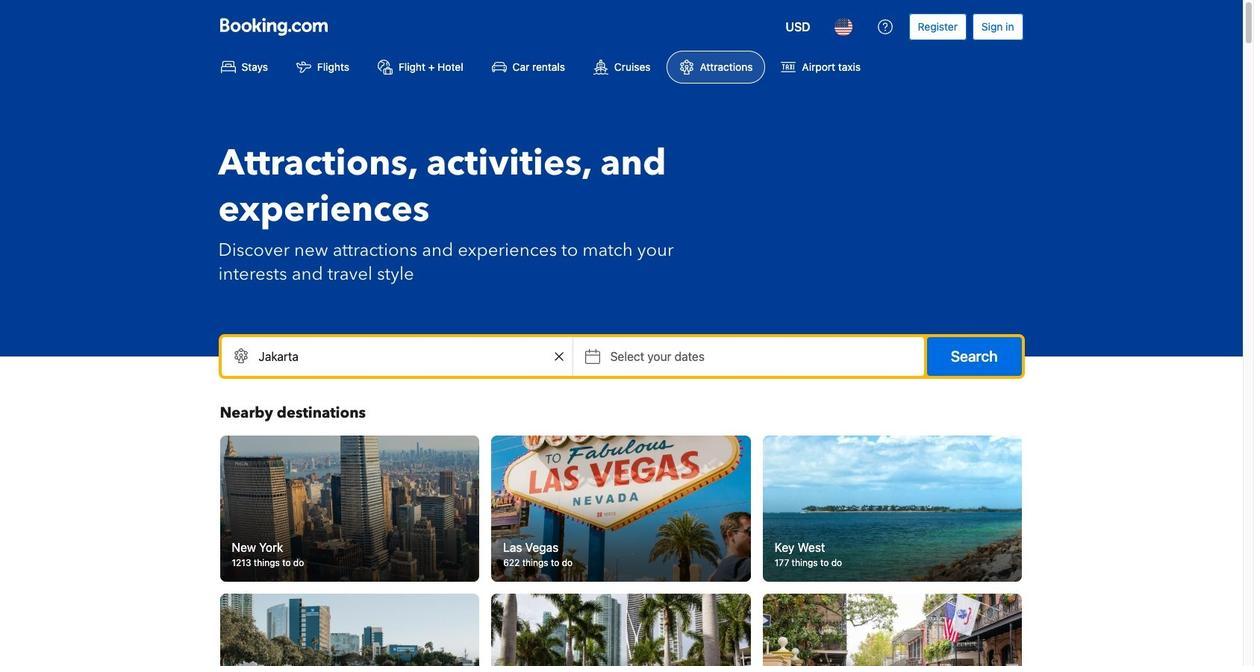Task type: locate. For each thing, give the bounding box(es) containing it.
booking.com image
[[220, 18, 328, 36]]

miami image
[[492, 594, 751, 667]]



Task type: vqa. For each thing, say whether or not it's contained in the screenshot.
New Orleans image
yes



Task type: describe. For each thing, give the bounding box(es) containing it.
las vegas image
[[492, 436, 751, 582]]

Where are you going? search field
[[221, 338, 573, 376]]

new york image
[[220, 436, 480, 582]]

key west image
[[763, 436, 1023, 582]]

san diego image
[[220, 594, 480, 667]]

new orleans image
[[763, 594, 1023, 667]]



